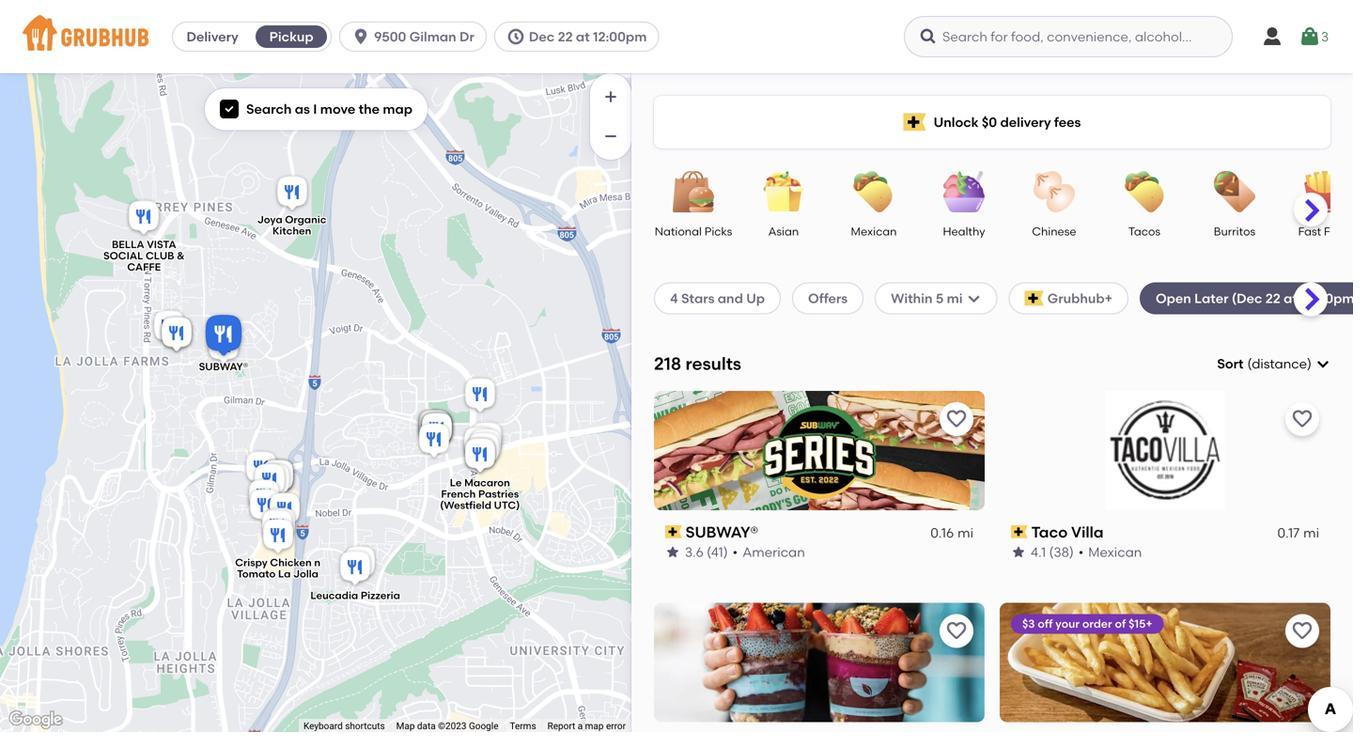 Task type: vqa. For each thing, say whether or not it's contained in the screenshot.
fees
yes



Task type: locate. For each thing, give the bounding box(es) containing it.
mexican
[[851, 225, 897, 238], [1089, 544, 1143, 560]]

0 horizontal spatial map
[[383, 101, 413, 117]]

0 vertical spatial grubhub plus flag logo image
[[904, 113, 927, 131]]

taco villa image
[[205, 327, 243, 368]]

save this restaurant button for blue bowl superfoods logo
[[940, 615, 974, 648]]

5
[[936, 290, 944, 306]]

the pizza taproom image
[[259, 507, 296, 549]]

map right the
[[383, 101, 413, 117]]

grubhub plus flag logo image
[[904, 113, 927, 131], [1025, 291, 1044, 306]]

1 vertical spatial 22
[[1266, 290, 1281, 306]]

svg image left search
[[224, 104, 235, 115]]

• mexican
[[1079, 544, 1143, 560]]

order
[[1083, 617, 1113, 631]]

asian
[[769, 225, 799, 238]]

beefy steve's image
[[418, 410, 456, 452]]

save this restaurant image for subway® logo
[[946, 408, 968, 430]]

218 results
[[654, 354, 742, 374]]

mi for taco villa
[[1304, 525, 1320, 541]]

mexican down mexican image
[[851, 225, 897, 238]]

at right (dec on the right top of page
[[1284, 290, 1298, 306]]

none field containing sort
[[1218, 354, 1331, 374]]

save this restaurant image
[[1292, 408, 1314, 430]]

blue bowl superfoods logo image
[[654, 603, 985, 723]]

true food kitchen image
[[461, 424, 498, 466]]

proceed
[[1126, 664, 1180, 680]]

the melt - la jolla village image
[[259, 457, 297, 499]]

12:00pm up plus icon
[[593, 29, 647, 45]]

22 right dec
[[558, 29, 573, 45]]

0 horizontal spatial subway®
[[199, 361, 249, 373]]

le macaron french pastries (westfield utc) image
[[462, 436, 499, 477]]

national picks
[[655, 225, 733, 238]]

joya organic kitchen image
[[274, 173, 311, 215]]

flame broiler 00003 - san diego image
[[251, 461, 289, 503]]

1 vertical spatial 12:00pm
[[1301, 290, 1354, 306]]

sip fresh utc image
[[465, 430, 503, 471]]

grubhub plus flag logo image left unlock
[[904, 113, 927, 131]]

Search for food, convenience, alcohol... search field
[[904, 16, 1233, 57]]

1 vertical spatial grubhub plus flag logo image
[[1025, 291, 1044, 306]]

plant power fast food - ucsd image
[[150, 308, 188, 349]]

delivery
[[187, 29, 239, 45]]

1 horizontal spatial map
[[585, 721, 604, 732]]

sprinkles image
[[259, 457, 297, 499]]

2 • from the left
[[1079, 544, 1084, 560]]

search
[[246, 101, 292, 117]]

1 horizontal spatial star icon image
[[1012, 545, 1027, 560]]

1 horizontal spatial subway®
[[686, 523, 759, 541]]

healthy image
[[932, 171, 998, 212]]

$15+
[[1129, 617, 1153, 631]]

0 horizontal spatial at
[[576, 29, 590, 45]]

svg image inside dec 22 at 12:00pm button
[[507, 27, 525, 46]]

svg image
[[224, 104, 235, 115], [1316, 356, 1331, 372]]

terms
[[510, 721, 536, 732]]

1 vertical spatial svg image
[[1316, 356, 1331, 372]]

3 button
[[1299, 20, 1329, 54]]

joya
[[257, 214, 283, 226]]

1 horizontal spatial 22
[[1266, 290, 1281, 306]]

main navigation navigation
[[0, 0, 1354, 73]]

crispy chicken n tomato la jolla leucadia pizzeria
[[235, 557, 400, 602]]

dr
[[460, 29, 475, 45]]

mi for subway®
[[958, 525, 974, 541]]

0 horizontal spatial svg image
[[224, 104, 235, 115]]

healthy
[[943, 225, 986, 238]]

0 horizontal spatial 22
[[558, 29, 573, 45]]

grubhub plus flag logo image for grubhub+
[[1025, 291, 1044, 306]]

• right (38)
[[1079, 544, 1084, 560]]

0 vertical spatial 12:00pm
[[593, 29, 647, 45]]

&
[[177, 250, 185, 262]]

fast food image
[[1293, 171, 1354, 212]]

kitchen
[[273, 225, 311, 237]]

star icon image down subscription pass icon
[[666, 545, 681, 560]]

star icon image
[[666, 545, 681, 560], [1012, 545, 1027, 560]]

unlock $0 delivery fees
[[934, 114, 1081, 130]]

tacos image
[[1112, 171, 1178, 212]]

3.6
[[685, 544, 704, 560]]

svg image inside field
[[1316, 356, 1331, 372]]

0.16
[[931, 525, 954, 541]]

bella vista social club & caffe image
[[125, 198, 163, 239]]

1 horizontal spatial 12:00pm
[[1301, 290, 1354, 306]]

12:00pm
[[593, 29, 647, 45], [1301, 290, 1354, 306]]

map right a
[[585, 721, 604, 732]]

pickup button
[[252, 22, 331, 52]]

at right dec
[[576, 29, 590, 45]]

1 horizontal spatial •
[[1079, 544, 1084, 560]]

12:00pm down fast food
[[1301, 290, 1354, 306]]

1 horizontal spatial svg image
[[1316, 356, 1331, 372]]

9500 gilman dr
[[374, 29, 475, 45]]

save this restaurant button
[[940, 402, 974, 436], [1286, 402, 1320, 436], [940, 615, 974, 648], [1286, 615, 1320, 648]]

joya organic kitchen bella vista social club & caffe
[[103, 214, 327, 274]]

mexican down villa
[[1089, 544, 1143, 560]]

i
[[313, 101, 317, 117]]

svg image
[[1262, 25, 1284, 48], [1299, 25, 1322, 48], [352, 27, 371, 46], [507, 27, 525, 46], [919, 27, 938, 46], [967, 291, 982, 306]]

1 vertical spatial at
[[1284, 290, 1298, 306]]

22 right (dec on the right top of page
[[1266, 290, 1281, 306]]

4
[[670, 290, 678, 306]]

chinese
[[1033, 225, 1077, 238]]

1 horizontal spatial at
[[1284, 290, 1298, 306]]

a
[[578, 721, 583, 732]]

tacos
[[1129, 225, 1161, 238]]

error
[[606, 721, 626, 732]]

fast food
[[1299, 225, 1352, 238]]

subway® image
[[201, 312, 246, 361]]

bj's restaurant & brewhouse image
[[245, 477, 283, 518]]

22
[[558, 29, 573, 45], [1266, 290, 1281, 306]]

3
[[1322, 29, 1329, 45]]

pressed retail image
[[467, 426, 505, 468]]

as
[[295, 101, 310, 117]]

(westfield
[[440, 499, 492, 512]]

mexican image
[[841, 171, 907, 212]]

0 vertical spatial mexican
[[851, 225, 897, 238]]

zzang hot dog & chicken utc image
[[462, 436, 499, 477]]

1 vertical spatial subway®
[[686, 523, 759, 541]]

map
[[383, 101, 413, 117], [585, 721, 604, 732]]

mi right 0.16
[[958, 525, 974, 541]]

picks
[[705, 225, 733, 238]]

0 horizontal spatial star icon image
[[666, 545, 681, 560]]

star icon image for subway®
[[666, 545, 681, 560]]

0.16 mi
[[931, 525, 974, 541]]

chipotle image
[[261, 505, 299, 547]]

map region
[[0, 0, 844, 732]]

subscription pass image
[[666, 526, 682, 539]]

• right (41)
[[733, 544, 738, 560]]

0 horizontal spatial 12:00pm
[[593, 29, 647, 45]]

sweetfin image
[[468, 420, 506, 461]]

at
[[576, 29, 590, 45], [1284, 290, 1298, 306]]

0 vertical spatial subway®
[[199, 361, 249, 373]]

mi right the 0.17
[[1304, 525, 1320, 541]]

within 5 mi
[[891, 290, 963, 306]]

1 vertical spatial mexican
[[1089, 544, 1143, 560]]

social
[[103, 250, 143, 262]]

grubhub plus flag logo image for unlock $0 delivery fees
[[904, 113, 927, 131]]

0 horizontal spatial grubhub plus flag logo image
[[904, 113, 927, 131]]

save this restaurant button for subway® logo
[[940, 402, 974, 436]]

gilman
[[410, 29, 457, 45]]

0.17
[[1278, 525, 1300, 541]]

1 horizontal spatial grubhub plus flag logo image
[[1025, 291, 1044, 306]]

club
[[146, 250, 174, 262]]

svg image right )
[[1316, 356, 1331, 372]]

l&l hawaiian barbecue image
[[416, 408, 453, 449]]

micheline's pita house (la jolla) image
[[416, 408, 453, 449]]

of
[[1115, 617, 1127, 631]]

star icon image left 4.1
[[1012, 545, 1027, 560]]

mi
[[947, 290, 963, 306], [958, 525, 974, 541], [1304, 525, 1320, 541]]

0 horizontal spatial •
[[733, 544, 738, 560]]

report
[[548, 721, 576, 732]]

subway® inside map region
[[199, 361, 249, 373]]

pastries
[[479, 488, 519, 501]]

1 vertical spatial map
[[585, 721, 604, 732]]

0 vertical spatial at
[[576, 29, 590, 45]]

)
[[1308, 356, 1312, 372]]

chickie tendies image
[[418, 410, 456, 452]]

3.6 (41)
[[685, 544, 728, 560]]

chicken
[[270, 557, 312, 569]]

fast
[[1299, 225, 1322, 238]]

dec
[[529, 29, 555, 45]]

save this restaurant image
[[946, 408, 968, 430], [946, 620, 968, 643], [1292, 620, 1314, 643]]

• for taco villa
[[1079, 544, 1084, 560]]

0 vertical spatial svg image
[[224, 104, 235, 115]]

grubhub plus flag logo image left grubhub+
[[1025, 291, 1044, 306]]

later
[[1195, 290, 1229, 306]]

None field
[[1218, 354, 1331, 374]]

your
[[1056, 617, 1080, 631]]

0 vertical spatial map
[[383, 101, 413, 117]]

move
[[320, 101, 356, 117]]

1 • from the left
[[733, 544, 738, 560]]

crispy
[[235, 557, 268, 569]]

0 vertical spatial 22
[[558, 29, 573, 45]]

1 star icon image from the left
[[666, 545, 681, 560]]

2 star icon image from the left
[[1012, 545, 1027, 560]]

map data ©2023 google
[[396, 721, 499, 732]]



Task type: describe. For each thing, give the bounding box(es) containing it.
data
[[417, 721, 436, 732]]

shortcuts
[[345, 721, 385, 732]]

and
[[718, 290, 744, 306]]

rubio's coastal grill image
[[259, 457, 297, 499]]

to
[[1183, 664, 1197, 680]]

spitfire tacos image
[[416, 408, 454, 449]]

at inside button
[[576, 29, 590, 45]]

svg image inside 9500 gilman dr "button"
[[352, 27, 371, 46]]

minus icon image
[[602, 127, 621, 146]]

vista
[[147, 238, 176, 251]]

dec 22 at 12:00pm
[[529, 29, 647, 45]]

food
[[1325, 225, 1352, 238]]

taco villa logo image
[[1106, 391, 1225, 510]]

report a map error link
[[548, 721, 626, 732]]

22 inside button
[[558, 29, 573, 45]]

utc)
[[494, 499, 520, 512]]

macaron
[[465, 477, 510, 489]]

stars
[[682, 290, 715, 306]]

4 stars and up
[[670, 290, 765, 306]]

proceed to checkout button
[[1068, 655, 1320, 689]]

chinese image
[[1022, 171, 1088, 212]]

national picks image
[[661, 171, 727, 212]]

pickup
[[269, 29, 314, 45]]

green light cafe and deli image
[[462, 376, 499, 417]]

mi right 5
[[947, 290, 963, 306]]

unlock
[[934, 114, 979, 130]]

nozomi sushi la jolla image
[[418, 410, 456, 452]]

fees
[[1055, 114, 1081, 130]]

218
[[654, 354, 682, 374]]

12:00pm inside button
[[593, 29, 647, 45]]

offers
[[809, 290, 848, 306]]

tenders & burgers by urban plates image
[[246, 487, 284, 528]]

open later (dec 22 at 12:00pm
[[1156, 290, 1354, 306]]

subscription pass image
[[1012, 526, 1028, 539]]

keyboard shortcuts
[[304, 721, 385, 732]]

rubicon deli (la jolla) image
[[416, 421, 453, 462]]

organic
[[285, 214, 327, 226]]

taco
[[1032, 523, 1068, 541]]

sort
[[1218, 356, 1244, 372]]

burritos image
[[1202, 171, 1268, 212]]

distance
[[1252, 356, 1308, 372]]

french
[[441, 488, 476, 501]]

star icon image for taco villa
[[1012, 545, 1027, 560]]

tahini logo image
[[1000, 603, 1331, 723]]

dec 22 at 12:00pm button
[[494, 22, 667, 52]]

google
[[469, 721, 499, 732]]

save this restaurant button for the taco villa logo
[[1286, 402, 1320, 436]]

asian image
[[751, 171, 817, 212]]

$3
[[1023, 617, 1036, 631]]

terms link
[[510, 721, 536, 732]]

tomato
[[237, 568, 276, 581]]

$0
[[982, 114, 998, 130]]

report a map error
[[548, 721, 626, 732]]

open
[[1156, 290, 1192, 306]]

ike's love & sandwiches image
[[266, 490, 304, 532]]

4.1
[[1031, 544, 1047, 560]]

subway® logo image
[[654, 391, 985, 510]]

blue bowl superfoods image
[[158, 314, 196, 356]]

9500
[[374, 29, 407, 45]]

search as i move the map
[[246, 101, 413, 117]]

tapioca express (not ucsd campus) image
[[341, 544, 379, 585]]

sort ( distance )
[[1218, 356, 1312, 372]]

tahini image
[[158, 314, 196, 356]]

(38)
[[1050, 544, 1074, 560]]

le macaron french pastries (westfield utc)
[[440, 477, 520, 512]]

plus icon image
[[602, 87, 621, 106]]

• for subway®
[[733, 544, 738, 560]]

4.1 (38)
[[1031, 544, 1074, 560]]

up
[[747, 290, 765, 306]]

save this restaurant image for blue bowl superfoods logo
[[946, 620, 968, 643]]

results
[[686, 354, 742, 374]]

map
[[396, 721, 415, 732]]

(dec
[[1232, 290, 1263, 306]]

crispy chicken n tomato la jolla image
[[259, 517, 297, 558]]

grubhub+
[[1048, 290, 1113, 306]]

keyboard
[[304, 721, 343, 732]]

nekter juice bar image
[[256, 461, 293, 503]]

caffe
[[127, 261, 161, 274]]

calvin's korean chicken image
[[243, 449, 280, 490]]

le
[[450, 477, 462, 489]]

keyboard shortcuts button
[[304, 720, 385, 732]]

burritos
[[1214, 225, 1256, 238]]

bella
[[112, 238, 144, 251]]

(
[[1248, 356, 1252, 372]]

proceed to checkout
[[1126, 664, 1262, 680]]

1 horizontal spatial mexican
[[1089, 544, 1143, 560]]

within
[[891, 290, 933, 306]]

leucadia
[[311, 589, 358, 602]]

delivery button
[[173, 22, 252, 52]]

utc liquor image
[[418, 410, 456, 452]]

0 horizontal spatial mexican
[[851, 225, 897, 238]]

$3 off your order of $15+
[[1023, 617, 1153, 631]]

google image
[[5, 708, 67, 732]]

©2023
[[438, 721, 467, 732]]

leucadia pizzeria image
[[337, 549, 374, 590]]

villa
[[1072, 523, 1104, 541]]

0.17 mi
[[1278, 525, 1320, 541]]

the
[[359, 101, 380, 117]]

american
[[743, 544, 806, 560]]

n
[[314, 557, 321, 569]]

svg image inside 3 button
[[1299, 25, 1322, 48]]



